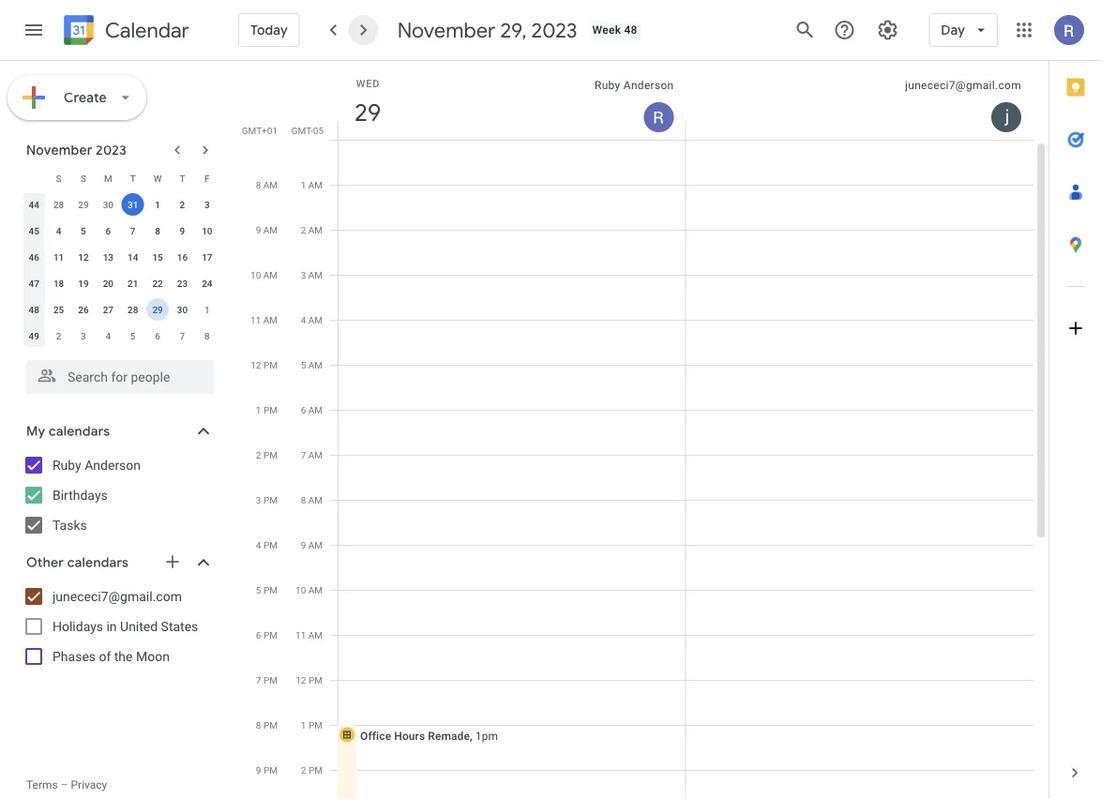 Task type: locate. For each thing, give the bounding box(es) containing it.
25
[[53, 304, 64, 315]]

2 horizontal spatial 10
[[296, 585, 306, 596]]

row containing 47
[[22, 270, 220, 297]]

my calendars button
[[4, 417, 233, 447]]

0 horizontal spatial 29
[[78, 199, 89, 210]]

11 am left the 4 am
[[251, 314, 278, 326]]

november up october 28 element
[[26, 142, 92, 159]]

tab list
[[1050, 61, 1102, 747]]

1 vertical spatial 11
[[251, 314, 261, 326]]

0 vertical spatial calendars
[[49, 423, 110, 440]]

7 am
[[301, 449, 323, 461]]

3 for 3 pm
[[256, 494, 261, 506]]

47
[[29, 278, 39, 289]]

48 left the 25
[[29, 304, 39, 315]]

6 down '5 am'
[[301, 404, 306, 416]]

junececi7@gmail.com column header
[[685, 61, 1034, 140]]

0 vertical spatial 11
[[53, 251, 64, 263]]

1 horizontal spatial 28
[[128, 304, 138, 315]]

1 horizontal spatial 2 pm
[[301, 765, 323, 776]]

s left m
[[81, 173, 86, 184]]

30 right 29 cell
[[177, 304, 188, 315]]

20 element
[[97, 272, 119, 295]]

12 right 11 element
[[78, 251, 89, 263]]

2
[[180, 199, 185, 210], [301, 224, 306, 236], [56, 330, 61, 342], [256, 449, 261, 461], [301, 765, 306, 776]]

28 right '27' element
[[128, 304, 138, 315]]

11 right 46
[[53, 251, 64, 263]]

0 vertical spatial ruby
[[595, 79, 621, 92]]

pm right 7 pm
[[309, 675, 323, 686]]

december 8 element
[[196, 325, 218, 347]]

1 cell from the left
[[337, 140, 686, 799]]

0 horizontal spatial 10 am
[[251, 269, 278, 281]]

ruby anderson down "week 48"
[[595, 79, 674, 92]]

0 vertical spatial 28
[[53, 199, 64, 210]]

None search field
[[0, 353, 233, 394]]

30 right october 29 element
[[103, 199, 114, 210]]

1 horizontal spatial t
[[180, 173, 185, 184]]

9 am left 2 am
[[256, 224, 278, 236]]

4 down 3 pm
[[256, 540, 261, 551]]

december 1 element
[[196, 298, 218, 321]]

0 horizontal spatial 12 pm
[[251, 359, 278, 371]]

8 am right 3 pm
[[301, 494, 323, 506]]

gmt-05
[[292, 125, 324, 136]]

28 for october 28 element
[[53, 199, 64, 210]]

10 up 17
[[202, 225, 213, 236]]

am
[[263, 179, 278, 190], [308, 179, 323, 190], [263, 224, 278, 236], [308, 224, 323, 236], [263, 269, 278, 281], [308, 269, 323, 281], [263, 314, 278, 326], [308, 314, 323, 326], [308, 359, 323, 371], [308, 404, 323, 416], [308, 449, 323, 461], [308, 494, 323, 506], [308, 540, 323, 551], [308, 585, 323, 596], [308, 630, 323, 641]]

terms – privacy
[[26, 779, 107, 792]]

0 horizontal spatial s
[[56, 173, 62, 184]]

0 vertical spatial 11 am
[[251, 314, 278, 326]]

pm up 4 pm
[[264, 494, 278, 506]]

29 right 28 element
[[152, 304, 163, 315]]

0 horizontal spatial 8 am
[[256, 179, 278, 190]]

december 6 element
[[146, 325, 169, 347]]

5 up 6 pm
[[256, 585, 261, 596]]

31 cell
[[121, 191, 145, 218]]

1 horizontal spatial 8 am
[[301, 494, 323, 506]]

1 horizontal spatial 30
[[177, 304, 188, 315]]

0 vertical spatial november
[[398, 17, 496, 43]]

1 horizontal spatial 10
[[251, 269, 261, 281]]

1 horizontal spatial 12
[[251, 359, 261, 371]]

0 horizontal spatial 9 am
[[256, 224, 278, 236]]

13
[[103, 251, 114, 263]]

7
[[130, 225, 136, 236], [180, 330, 185, 342], [301, 449, 306, 461], [256, 675, 261, 686]]

1 s from the left
[[56, 173, 62, 184]]

december 4 element
[[97, 325, 119, 347]]

0 vertical spatial 2023
[[532, 17, 578, 43]]

1 vertical spatial calendars
[[67, 555, 129, 571]]

s
[[56, 173, 62, 184], [81, 173, 86, 184]]

30
[[103, 199, 114, 210], [177, 304, 188, 315]]

0 vertical spatial 10
[[202, 225, 213, 236]]

1
[[301, 179, 306, 190], [155, 199, 160, 210], [205, 304, 210, 315], [256, 404, 261, 416], [301, 720, 306, 731]]

0 horizontal spatial anderson
[[85, 457, 141, 473]]

ruby inside 29 column header
[[595, 79, 621, 92]]

48 inside row
[[29, 304, 39, 315]]

24 element
[[196, 272, 218, 295]]

12 pm right 7 pm
[[296, 675, 323, 686]]

f
[[205, 173, 210, 184]]

0 horizontal spatial 2 pm
[[256, 449, 278, 461]]

0 horizontal spatial t
[[130, 173, 136, 184]]

am left 2 am
[[263, 224, 278, 236]]

12
[[78, 251, 89, 263], [251, 359, 261, 371], [296, 675, 306, 686]]

29 for 29 element on the left top of page
[[152, 304, 163, 315]]

0 horizontal spatial 30
[[103, 199, 114, 210]]

t
[[130, 173, 136, 184], [180, 173, 185, 184]]

1 vertical spatial 48
[[29, 304, 39, 315]]

1 pm
[[256, 404, 278, 416], [301, 720, 323, 731]]

1 right 30 element
[[205, 304, 210, 315]]

1 vertical spatial 28
[[128, 304, 138, 315]]

31
[[128, 199, 138, 210]]

1 horizontal spatial ruby anderson
[[595, 79, 674, 92]]

0 horizontal spatial november
[[26, 142, 92, 159]]

pm
[[264, 359, 278, 371], [264, 404, 278, 416], [264, 449, 278, 461], [264, 494, 278, 506], [264, 540, 278, 551], [264, 585, 278, 596], [264, 630, 278, 641], [264, 675, 278, 686], [309, 675, 323, 686], [264, 720, 278, 731], [309, 720, 323, 731], [264, 765, 278, 776], [309, 765, 323, 776]]

t right w
[[180, 173, 185, 184]]

privacy link
[[71, 779, 107, 792]]

ruby inside my calendars list
[[53, 457, 81, 473]]

17 element
[[196, 246, 218, 268]]

anderson
[[624, 79, 674, 92], [85, 457, 141, 473]]

0 horizontal spatial 10
[[202, 225, 213, 236]]

1 vertical spatial 8 am
[[301, 494, 323, 506]]

row group inside november 2023 'grid'
[[22, 191, 220, 349]]

1 vertical spatial 10 am
[[296, 585, 323, 596]]

29 inside wed 29
[[353, 97, 380, 128]]

3 down 2 am
[[301, 269, 306, 281]]

30 element
[[171, 298, 194, 321]]

1 pm left 6 am
[[256, 404, 278, 416]]

0 vertical spatial 29
[[353, 97, 380, 128]]

3 right december 2 element on the left top of the page
[[81, 330, 86, 342]]

1 horizontal spatial ruby
[[595, 79, 621, 92]]

am up 2 am
[[308, 179, 323, 190]]

1 horizontal spatial 12 pm
[[296, 675, 323, 686]]

november
[[398, 17, 496, 43], [26, 142, 92, 159]]

0 vertical spatial anderson
[[624, 79, 674, 92]]

23
[[177, 278, 188, 289]]

8 am left 1 am
[[256, 179, 278, 190]]

row group containing 44
[[22, 191, 220, 349]]

calendars for other calendars
[[67, 555, 129, 571]]

9 right 10 element
[[256, 224, 261, 236]]

30 inside october 30 element
[[103, 199, 114, 210]]

0 vertical spatial ruby anderson
[[595, 79, 674, 92]]

28 for 28 element
[[128, 304, 138, 315]]

december 7 element
[[171, 325, 194, 347]]

calendar
[[105, 17, 189, 44]]

0 horizontal spatial 1 pm
[[256, 404, 278, 416]]

2 left december 3 element
[[56, 330, 61, 342]]

0 vertical spatial 10 am
[[251, 269, 278, 281]]

junececi7@gmail.com up in
[[53, 589, 182, 604]]

birthdays
[[53, 487, 108, 503]]

7 down 6 am
[[301, 449, 306, 461]]

7 right "december 6" element
[[180, 330, 185, 342]]

pm down 7 pm
[[264, 720, 278, 731]]

calendars right my
[[49, 423, 110, 440]]

28
[[53, 199, 64, 210], [128, 304, 138, 315]]

1 vertical spatial junececi7@gmail.com
[[53, 589, 182, 604]]

am down 6 am
[[308, 449, 323, 461]]

7 for december 7 element
[[180, 330, 185, 342]]

5 for december 5 element
[[130, 330, 136, 342]]

1 vertical spatial 10
[[251, 269, 261, 281]]

1 horizontal spatial anderson
[[624, 79, 674, 92]]

5
[[81, 225, 86, 236], [130, 330, 136, 342], [301, 359, 306, 371], [256, 585, 261, 596]]

7 for 7 am
[[301, 449, 306, 461]]

1 vertical spatial ruby anderson
[[53, 457, 141, 473]]

21 element
[[122, 272, 144, 295]]

moon
[[136, 649, 170, 664]]

29 down wed
[[353, 97, 380, 128]]

24
[[202, 278, 213, 289]]

11 am
[[251, 314, 278, 326], [296, 630, 323, 641]]

0 horizontal spatial 12
[[78, 251, 89, 263]]

am down the 4 am
[[308, 359, 323, 371]]

row group
[[22, 191, 220, 349]]

november 2023 grid
[[18, 165, 220, 349]]

2023 up m
[[96, 142, 127, 159]]

1 horizontal spatial 9 am
[[301, 540, 323, 551]]

create
[[64, 89, 107, 106]]

1 vertical spatial 29
[[78, 199, 89, 210]]

0 vertical spatial 1 pm
[[256, 404, 278, 416]]

gmt+01
[[242, 125, 278, 136]]

0 horizontal spatial 28
[[53, 199, 64, 210]]

am right the 5 pm
[[308, 585, 323, 596]]

12 pm
[[251, 359, 278, 371], [296, 675, 323, 686]]

november left 29,
[[398, 17, 496, 43]]

ruby anderson up birthdays in the bottom of the page
[[53, 457, 141, 473]]

2 horizontal spatial 12
[[296, 675, 306, 686]]

in
[[106, 619, 117, 634]]

wed 29
[[353, 77, 380, 128]]

2023 right 29,
[[532, 17, 578, 43]]

holidays in united states
[[53, 619, 198, 634]]

0 horizontal spatial junececi7@gmail.com
[[53, 589, 182, 604]]

9 left 10 element
[[180, 225, 185, 236]]

4 down "3 am"
[[301, 314, 306, 326]]

0 vertical spatial 30
[[103, 199, 114, 210]]

1 horizontal spatial junececi7@gmail.com
[[906, 79, 1022, 92]]

row containing 49
[[22, 323, 220, 349]]

12 right 7 pm
[[296, 675, 306, 686]]

10 am
[[251, 269, 278, 281], [296, 585, 323, 596]]

1 horizontal spatial november
[[398, 17, 496, 43]]

5 left "december 6" element
[[130, 330, 136, 342]]

0 vertical spatial 12 pm
[[251, 359, 278, 371]]

2 horizontal spatial 29
[[353, 97, 380, 128]]

29 for october 29 element
[[78, 199, 89, 210]]

2 horizontal spatial 11
[[296, 630, 306, 641]]

2 vertical spatial 29
[[152, 304, 163, 315]]

2 vertical spatial 12
[[296, 675, 306, 686]]

october 29 element
[[72, 193, 95, 216]]

10 am right the 5 pm
[[296, 585, 323, 596]]

10 element
[[196, 220, 218, 242]]

8 am
[[256, 179, 278, 190], [301, 494, 323, 506]]

am down "3 am"
[[308, 314, 323, 326]]

ruby up birthdays in the bottom of the page
[[53, 457, 81, 473]]

8 up 15 element
[[155, 225, 160, 236]]

23 element
[[171, 272, 194, 295]]

3 down f
[[205, 199, 210, 210]]

ruby
[[595, 79, 621, 92], [53, 457, 81, 473]]

my calendars list
[[4, 450, 233, 540]]

calendar element
[[60, 11, 189, 53]]

week
[[593, 23, 621, 37]]

create button
[[8, 75, 146, 120]]

48 right week
[[624, 23, 638, 37]]

december 3 element
[[72, 325, 95, 347]]

november for november 29, 2023
[[398, 17, 496, 43]]

10 am left "3 am"
[[251, 269, 278, 281]]

row containing office hours remade
[[330, 140, 1034, 799]]

0 horizontal spatial 11
[[53, 251, 64, 263]]

19
[[78, 278, 89, 289]]

4 pm
[[256, 540, 278, 551]]

1 horizontal spatial 1 pm
[[301, 720, 323, 731]]

0 horizontal spatial 48
[[29, 304, 39, 315]]

junececi7@gmail.com down "day" dropdown button
[[906, 79, 1022, 92]]

today button
[[238, 8, 300, 53]]

6
[[106, 225, 111, 236], [155, 330, 160, 342], [301, 404, 306, 416], [256, 630, 261, 641]]

–
[[61, 779, 68, 792]]

29 inside october 29 element
[[78, 199, 89, 210]]

11 inside row
[[53, 251, 64, 263]]

ruby anderson
[[595, 79, 674, 92], [53, 457, 141, 473]]

2023
[[532, 17, 578, 43], [96, 142, 127, 159]]

3 for 3 am
[[301, 269, 306, 281]]

1 horizontal spatial s
[[81, 173, 86, 184]]

6 up 7 pm
[[256, 630, 261, 641]]

2 s from the left
[[81, 173, 86, 184]]

row
[[330, 140, 1034, 799], [22, 165, 220, 191], [22, 191, 220, 218], [22, 218, 220, 244], [22, 244, 220, 270], [22, 270, 220, 297], [22, 297, 220, 323], [22, 323, 220, 349]]

28 right 44
[[53, 199, 64, 210]]

1 horizontal spatial 48
[[624, 23, 638, 37]]

29 right october 28 element
[[78, 199, 89, 210]]

4
[[56, 225, 61, 236], [301, 314, 306, 326], [106, 330, 111, 342], [256, 540, 261, 551]]

4 right the 45
[[56, 225, 61, 236]]

9
[[256, 224, 261, 236], [180, 225, 185, 236], [301, 540, 306, 551], [256, 765, 261, 776]]

22 element
[[146, 272, 169, 295]]

junececi7@gmail.com
[[906, 79, 1022, 92], [53, 589, 182, 604]]

,
[[470, 730, 473, 743]]

2 pm left 7 am
[[256, 449, 278, 461]]

am down 7 am
[[308, 494, 323, 506]]

calendars
[[49, 423, 110, 440], [67, 555, 129, 571]]

30 inside 30 element
[[177, 304, 188, 315]]

0 vertical spatial junececi7@gmail.com
[[906, 79, 1022, 92]]

1 vertical spatial 1 pm
[[301, 720, 323, 731]]

22
[[152, 278, 163, 289]]

18 element
[[47, 272, 70, 295]]

anderson down my calendars dropdown button
[[85, 457, 141, 473]]

7 up 8 pm
[[256, 675, 261, 686]]

row containing s
[[22, 165, 220, 191]]

0 vertical spatial 12
[[78, 251, 89, 263]]

1 vertical spatial 2023
[[96, 142, 127, 159]]

anderson inside my calendars list
[[85, 457, 141, 473]]

1 vertical spatial november
[[26, 142, 92, 159]]

29 cell
[[145, 297, 170, 323]]

2 pm
[[256, 449, 278, 461], [301, 765, 323, 776]]

pm up 7 pm
[[264, 630, 278, 641]]

add other calendars image
[[163, 553, 182, 571]]

2 up 3 pm
[[256, 449, 261, 461]]

november for november 2023
[[26, 142, 92, 159]]

1 vertical spatial anderson
[[85, 457, 141, 473]]

anderson down "week 48"
[[624, 79, 674, 92]]

26 element
[[72, 298, 95, 321]]

18
[[53, 278, 64, 289]]

1 vertical spatial 30
[[177, 304, 188, 315]]

row inside 29 grid
[[330, 140, 1034, 799]]

12 pm left '5 am'
[[251, 359, 278, 371]]

0 horizontal spatial ruby
[[53, 457, 81, 473]]

today
[[251, 22, 288, 38]]

6 am
[[301, 404, 323, 416]]

11 right 6 pm
[[296, 630, 306, 641]]

am left the 4 am
[[263, 314, 278, 326]]

junececi7@gmail.com inside other calendars list
[[53, 589, 182, 604]]

3
[[205, 199, 210, 210], [301, 269, 306, 281], [81, 330, 86, 342], [256, 494, 261, 506]]

29
[[353, 97, 380, 128], [78, 199, 89, 210], [152, 304, 163, 315]]

9 down 8 pm
[[256, 765, 261, 776]]

0 vertical spatial 2 pm
[[256, 449, 278, 461]]

1 vertical spatial ruby
[[53, 457, 81, 473]]

9 am
[[256, 224, 278, 236], [301, 540, 323, 551]]

cell
[[337, 140, 686, 799], [686, 140, 1034, 799]]

29 inside 29 element
[[152, 304, 163, 315]]

t left w
[[130, 173, 136, 184]]

ruby anderson inside 29 column header
[[595, 79, 674, 92]]

25 element
[[47, 298, 70, 321]]

0 horizontal spatial ruby anderson
[[53, 457, 141, 473]]

1 horizontal spatial 29
[[152, 304, 163, 315]]

11
[[53, 251, 64, 263], [251, 314, 261, 326], [296, 630, 306, 641]]

hours
[[394, 730, 425, 743]]

3 up 4 pm
[[256, 494, 261, 506]]

2 pm right 9 pm
[[301, 765, 323, 776]]

my calendars
[[26, 423, 110, 440]]

1 vertical spatial 11 am
[[296, 630, 323, 641]]

0 vertical spatial 9 am
[[256, 224, 278, 236]]

october 28 element
[[47, 193, 70, 216]]

pm down 4 pm
[[264, 585, 278, 596]]

calendars down tasks
[[67, 555, 129, 571]]



Task type: describe. For each thing, give the bounding box(es) containing it.
states
[[161, 619, 198, 634]]

row containing 45
[[22, 218, 220, 244]]

27
[[103, 304, 114, 315]]

6 pm
[[256, 630, 278, 641]]

main drawer image
[[23, 19, 45, 41]]

other calendars list
[[4, 582, 233, 672]]

16 element
[[171, 246, 194, 268]]

05
[[313, 125, 324, 136]]

2 right 9 pm
[[301, 765, 306, 776]]

46
[[29, 251, 39, 263]]

2 inside december 2 element
[[56, 330, 61, 342]]

29,
[[501, 17, 527, 43]]

15 element
[[146, 246, 169, 268]]

8 down 7 pm
[[256, 720, 261, 731]]

day button
[[929, 8, 998, 53]]

phases
[[53, 649, 96, 664]]

9 inside row group
[[180, 225, 185, 236]]

16
[[177, 251, 188, 263]]

1 horizontal spatial 11 am
[[296, 630, 323, 641]]

office hours remade , 1pm
[[360, 730, 498, 743]]

wed
[[356, 77, 380, 89]]

1 vertical spatial 2 pm
[[301, 765, 323, 776]]

2 vertical spatial 11
[[296, 630, 306, 641]]

3 for december 3 element
[[81, 330, 86, 342]]

1 right 8 pm
[[301, 720, 306, 731]]

0 horizontal spatial 11 am
[[251, 314, 278, 326]]

5 am
[[301, 359, 323, 371]]

am right 4 pm
[[308, 540, 323, 551]]

pm down 8 pm
[[264, 765, 278, 776]]

anderson inside 29 column header
[[624, 79, 674, 92]]

29 element
[[146, 298, 169, 321]]

pm up 8 pm
[[264, 675, 278, 686]]

44
[[29, 199, 39, 210]]

terms link
[[26, 779, 58, 792]]

2 right october 31, today 'element'
[[180, 199, 185, 210]]

26
[[78, 304, 89, 315]]

pm left '5 am'
[[264, 359, 278, 371]]

6 for "december 6" element
[[155, 330, 160, 342]]

other calendars
[[26, 555, 129, 571]]

0 vertical spatial 8 am
[[256, 179, 278, 190]]

8 pm
[[256, 720, 278, 731]]

1 horizontal spatial 11
[[251, 314, 261, 326]]

tasks
[[53, 517, 87, 533]]

office
[[360, 730, 391, 743]]

pm right 8 pm
[[309, 720, 323, 731]]

row containing 46
[[22, 244, 220, 270]]

27 element
[[97, 298, 119, 321]]

calendars for my calendars
[[49, 423, 110, 440]]

5 up 12 'element'
[[81, 225, 86, 236]]

14
[[128, 251, 138, 263]]

20
[[103, 278, 114, 289]]

settings menu image
[[877, 19, 899, 41]]

cell containing office hours remade
[[337, 140, 686, 799]]

holidays
[[53, 619, 103, 634]]

1 up 2 am
[[301, 179, 306, 190]]

15
[[152, 251, 163, 263]]

my
[[26, 423, 45, 440]]

november 2023
[[26, 142, 127, 159]]

pm up the 5 pm
[[264, 540, 278, 551]]

6 for 6 am
[[301, 404, 306, 416]]

row containing 44
[[22, 191, 220, 218]]

day
[[941, 22, 966, 38]]

28 element
[[122, 298, 144, 321]]

45
[[29, 225, 39, 236]]

am down 2 am
[[308, 269, 323, 281]]

am left "3 am"
[[263, 269, 278, 281]]

8 right f
[[256, 179, 261, 190]]

m
[[104, 173, 112, 184]]

united
[[120, 619, 158, 634]]

7 for 7 pm
[[256, 675, 261, 686]]

pm right 9 pm
[[309, 765, 323, 776]]

0 horizontal spatial 2023
[[96, 142, 127, 159]]

12 inside 'element'
[[78, 251, 89, 263]]

29 column header
[[338, 61, 686, 140]]

of
[[99, 649, 111, 664]]

week 48
[[593, 23, 638, 37]]

30 for october 30 element
[[103, 199, 114, 210]]

pm left 7 am
[[264, 449, 278, 461]]

calendar heading
[[101, 17, 189, 44]]

1 horizontal spatial 2023
[[532, 17, 578, 43]]

3 am
[[301, 269, 323, 281]]

6 down october 30 element
[[106, 225, 111, 236]]

ruby anderson inside my calendars list
[[53, 457, 141, 473]]

1 vertical spatial 12
[[251, 359, 261, 371]]

11 element
[[47, 246, 70, 268]]

4 for 4 am
[[301, 314, 306, 326]]

2 t from the left
[[180, 173, 185, 184]]

the
[[114, 649, 133, 664]]

8 right 3 pm
[[301, 494, 306, 506]]

privacy
[[71, 779, 107, 792]]

am up "3 am"
[[308, 224, 323, 236]]

wednesday, november 29 element
[[346, 91, 389, 134]]

am down '5 am'
[[308, 404, 323, 416]]

junececi7@gmail.com inside column header
[[906, 79, 1022, 92]]

10 inside 10 element
[[202, 225, 213, 236]]

other
[[26, 555, 64, 571]]

4 for december 4 element
[[106, 330, 111, 342]]

30 for 30 element
[[177, 304, 188, 315]]

2 cell from the left
[[686, 140, 1034, 799]]

4 for 4 pm
[[256, 540, 261, 551]]

1 left 6 am
[[256, 404, 261, 416]]

december 5 element
[[122, 325, 144, 347]]

2 vertical spatial 10
[[296, 585, 306, 596]]

49
[[29, 330, 39, 342]]

other calendars button
[[4, 548, 233, 578]]

Search for people text field
[[38, 360, 203, 394]]

am right 6 pm
[[308, 630, 323, 641]]

29 grid
[[240, 61, 1049, 799]]

1 horizontal spatial 10 am
[[296, 585, 323, 596]]

9 right 4 pm
[[301, 540, 306, 551]]

21
[[128, 278, 138, 289]]

4 am
[[301, 314, 323, 326]]

2 up "3 am"
[[301, 224, 306, 236]]

1 vertical spatial 9 am
[[301, 540, 323, 551]]

row containing 48
[[22, 297, 220, 323]]

1 t from the left
[[130, 173, 136, 184]]

1 am
[[301, 179, 323, 190]]

0 vertical spatial 48
[[624, 23, 638, 37]]

october 30 element
[[97, 193, 119, 216]]

17
[[202, 251, 213, 263]]

7 down 31 cell
[[130, 225, 136, 236]]

november 29, 2023
[[398, 17, 578, 43]]

am left 1 am
[[263, 179, 278, 190]]

phases of the moon
[[53, 649, 170, 664]]

1 vertical spatial 12 pm
[[296, 675, 323, 686]]

1 right october 31, today 'element'
[[155, 199, 160, 210]]

5 for 5 pm
[[256, 585, 261, 596]]

12 element
[[72, 246, 95, 268]]

2 am
[[301, 224, 323, 236]]

7 pm
[[256, 675, 278, 686]]

5 pm
[[256, 585, 278, 596]]

8 right december 7 element
[[205, 330, 210, 342]]

19 element
[[72, 272, 95, 295]]

october 31, today element
[[122, 193, 144, 216]]

december 2 element
[[47, 325, 70, 347]]

14 element
[[122, 246, 144, 268]]

gmt-
[[292, 125, 313, 136]]

3 pm
[[256, 494, 278, 506]]

remade
[[428, 730, 470, 743]]

6 for 6 pm
[[256, 630, 261, 641]]

9 pm
[[256, 765, 278, 776]]

w
[[154, 173, 162, 184]]

5 for 5 am
[[301, 359, 306, 371]]

1pm
[[476, 730, 498, 743]]

13 element
[[97, 246, 119, 268]]

terms
[[26, 779, 58, 792]]

pm left 6 am
[[264, 404, 278, 416]]



Task type: vqa. For each thing, say whether or not it's contained in the screenshot.
31 ELEMENT at the top left of the page
no



